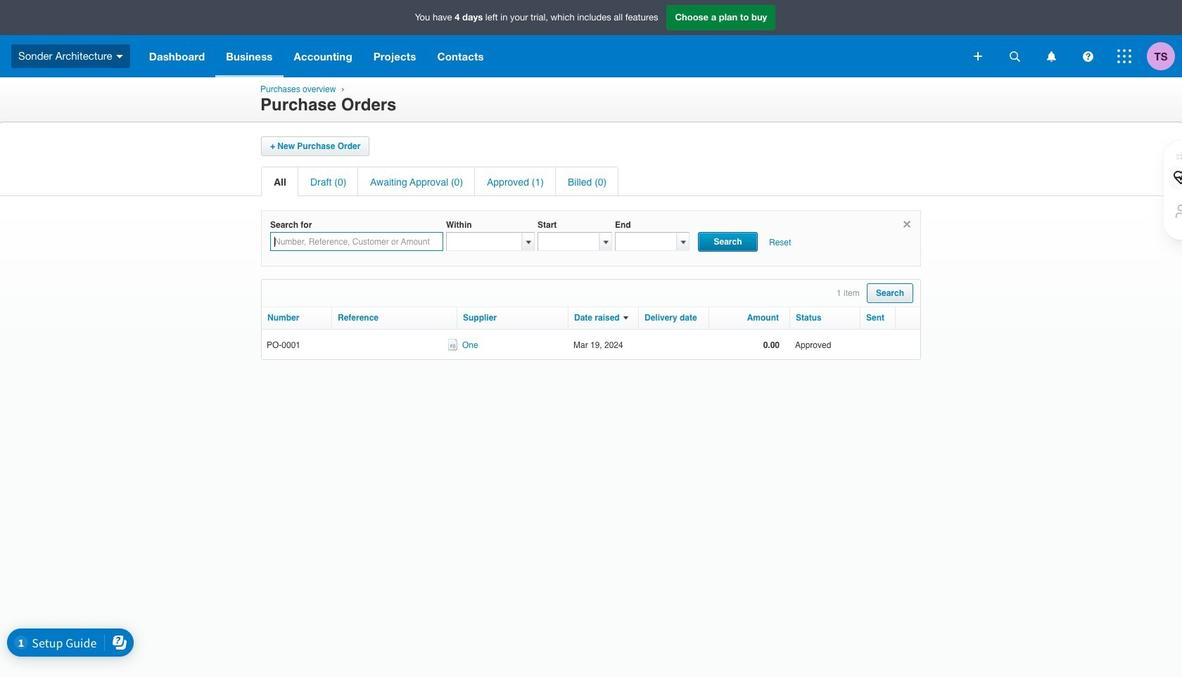 Task type: vqa. For each thing, say whether or not it's contained in the screenshot.
banner
yes



Task type: describe. For each thing, give the bounding box(es) containing it.
1 horizontal spatial svg image
[[1010, 51, 1021, 62]]

Number, Reference, Customer or Amount text field
[[270, 233, 444, 252]]



Task type: locate. For each thing, give the bounding box(es) containing it.
svg image
[[1118, 49, 1132, 63], [1047, 51, 1056, 62], [1083, 51, 1094, 62], [116, 55, 123, 58]]

None text field
[[538, 233, 600, 252], [615, 233, 677, 252], [538, 233, 600, 252], [615, 233, 677, 252]]

0 horizontal spatial svg image
[[974, 52, 983, 61]]

svg image
[[1010, 51, 1021, 62], [974, 52, 983, 61]]

banner
[[0, 0, 1183, 77]]

None text field
[[446, 233, 522, 252]]



